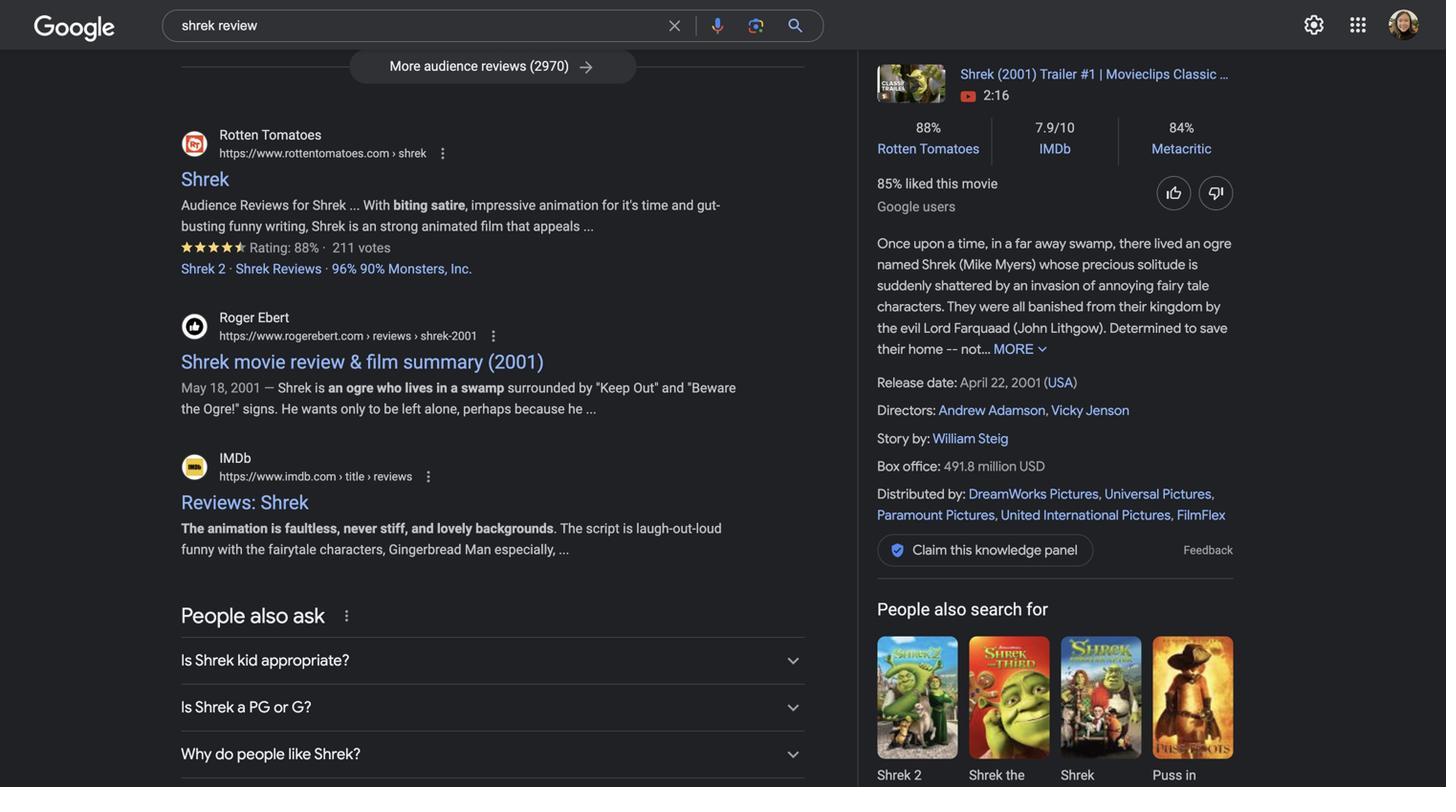 Task type: vqa. For each thing, say whether or not it's contained in the screenshot.
Learn at right bottom
no



Task type: describe. For each thing, give the bounding box(es) containing it.
banished
[[1029, 299, 1084, 316]]

funny inside . the script is laugh-out-loud funny with the fairytale characters, gingerbread man especially, ...
[[181, 542, 214, 558]]

#1
[[1081, 66, 1097, 82]]

by for surrounded by "keep out" and "beware the ogre!" signs. he wants only to be left alone, perhaps because he ...
[[579, 380, 592, 396]]

rating:
[[249, 240, 291, 256]]

backgrounds
[[476, 521, 554, 537]]

claim this knowledge panel
[[913, 542, 1078, 559]]

is inside once upon a time, in a far away swamp, there lived an ogre named shrek (mike myers) whose precious solitude is suddenly shattered by an invasion of annoying fairy tale characters. they were all banished from their kingdom by the evil lord farquaad (john lithgow). determined to save their home -- not
[[1189, 256, 1198, 274]]

0 vertical spatial reviews
[[240, 198, 289, 213]]

88% inside 88% rotten tomatoes
[[917, 120, 941, 136]]

shrek 2 reviews link
[[878, 637, 958, 787]]

to inside surrounded by "keep out" and "beware the ogre!" signs. he wants only to be left alone, perhaps because he ...
[[369, 402, 380, 417]]

the inside shrek the third reviews
[[1006, 768, 1025, 783]]

2 horizontal spatial 2001
[[1012, 375, 1041, 392]]

"keep
[[596, 380, 630, 396]]

whose
[[1040, 256, 1080, 274]]

the inside . the script is laugh-out-loud funny with the fairytale characters, gingerbread man especially, ...
[[560, 521, 583, 537]]

, up filmflex 'link'
[[1212, 486, 1215, 503]]

strong
[[380, 219, 418, 235]]

pictures down "universal pictures" link
[[1122, 507, 1171, 524]]

feedback button
[[1184, 543, 1234, 558]]

an up the wants
[[328, 380, 343, 396]]

liked
[[906, 176, 934, 192]]

busting
[[181, 219, 225, 235]]

steig
[[979, 430, 1009, 448]]

funny inside ', impressive animation for it's time and gut- busting funny writing, shrek is an strong animated film that appeals ...'
[[229, 219, 262, 235]]

85%
[[878, 176, 902, 192]]

· left 96%
[[325, 261, 328, 277]]

shrek is an ogre who lives in a swamp
[[278, 380, 504, 396]]

imdb https://www.imdb.com › title › reviews
[[219, 450, 412, 483]]

by up were
[[996, 278, 1011, 295]]

dreamworks
[[969, 486, 1047, 503]]

google
[[878, 199, 920, 215]]

biting
[[393, 198, 428, 213]]

"beware
[[687, 380, 736, 396]]

imdb inside imdb https://www.imdb.com › title › reviews
[[219, 450, 251, 466]]

knowledge
[[976, 542, 1042, 559]]

› title › reviews text field
[[336, 470, 412, 483]]

distributed by : dreamworks pictures , universal pictures , paramount pictures , united international pictures , filmflex
[[878, 486, 1226, 524]]

evil
[[901, 320, 921, 337]]

once
[[878, 235, 911, 252]]

0 horizontal spatial 2001
[[231, 380, 261, 396]]

rated 4.5 out of 5, image
[[181, 241, 246, 252]]

none text field › title › reviews
[[219, 468, 412, 485]]

rotten tomatoes https://www.rottentomatoes.com › shrek
[[219, 127, 426, 160]]

people for people also search for
[[878, 600, 930, 620]]

fairytale
[[268, 542, 316, 558]]

may 18, 2001 —
[[181, 380, 278, 396]]

film inside ', impressive animation for it's time and gut- busting funny writing, shrek is an strong animated film that appeals ...'
[[481, 219, 503, 235]]

people for people also ask
[[181, 603, 245, 630]]

he ...
[[568, 402, 597, 417]]

in inside puss in boot
[[1186, 768, 1197, 783]]

pictures up claim this knowledge panel link
[[946, 507, 995, 524]]

filmflex
[[1178, 507, 1226, 524]]

far
[[1015, 235, 1032, 252]]

shrek reviews link
[[236, 261, 322, 277]]

distributed
[[878, 486, 945, 503]]

is inside ', impressive animation for it's time and gut- busting funny writing, shrek is an strong animated film that appeals ...'
[[348, 219, 359, 235]]

—
[[264, 380, 274, 396]]

gingerbread
[[389, 542, 461, 558]]

2 - from the left
[[953, 341, 958, 358]]

2:16
[[984, 88, 1010, 103]]

with
[[218, 542, 243, 558]]

ebert
[[258, 310, 289, 326]]

shrek inside once upon a time, in a far away swamp, there lived an ogre named shrek (mike myers) whose precious solitude is suddenly shattered by an invasion of annoying fairy tale characters. they were all banished from their kingdom by the evil lord farquaad (john lithgow). determined to save their home -- not
[[922, 256, 956, 274]]

more audience reviews (2970)
[[390, 58, 569, 74]]

loud
[[696, 521, 722, 537]]

0 horizontal spatial ogre
[[346, 380, 373, 396]]

by up save
[[1206, 299, 1221, 316]]

april
[[960, 375, 988, 392]]

audience
[[181, 198, 237, 213]]

https://www.imdb.com
[[219, 470, 336, 483]]

alone,
[[424, 402, 460, 417]]

› shrek text field
[[389, 147, 426, 160]]

· for 88%
[[322, 240, 326, 256]]

animation inside ', impressive animation for it's time and gut- busting funny writing, shrek is an strong animated film that appeals ...'
[[539, 198, 599, 213]]

90%
[[360, 261, 385, 277]]

not
[[962, 341, 982, 358]]

84% metacritic
[[1152, 120, 1212, 157]]

shrek inside shrek 2 reviews
[[878, 768, 911, 783]]

85% liked this movie google users
[[878, 176, 998, 215]]

classic
[[1174, 66, 1217, 82]]

roger ebert https://www.rogerebert.com › reviews › shrek-2001
[[219, 310, 477, 343]]

filmflex link
[[1178, 507, 1226, 524]]

211
[[332, 240, 355, 256]]

and inside surrounded by "keep out" and "beware the ogre!" signs. he wants only to be left alone, perhaps because he ...
[[662, 380, 684, 396]]

1 vertical spatial animation
[[207, 521, 268, 537]]

annoying
[[1099, 278, 1154, 295]]

shattered
[[935, 278, 993, 295]]

swamp,
[[1070, 235, 1116, 252]]

reviews inside button
[[481, 58, 527, 74]]

for for , impressive animation for it's time and gut- busting funny writing, shrek is an strong animated film that appeals ...
[[602, 198, 619, 213]]

lord
[[924, 320, 951, 337]]

and for , impressive animation for it's time and gut- busting funny writing, shrek is an strong animated film that appeals ...
[[672, 198, 694, 213]]

96% 90% monsters, inc. link
[[332, 261, 472, 277]]

Search search field
[[182, 15, 654, 41]]

claim
[[913, 542, 947, 559]]

there
[[1120, 235, 1152, 252]]

1 vertical spatial (2001)
[[488, 351, 544, 374]]

shrek 2 reviews
[[878, 768, 923, 787]]

monsters,
[[388, 261, 447, 277]]

only
[[341, 402, 365, 417]]

myers)
[[996, 256, 1037, 274]]

&
[[350, 351, 362, 374]]

pictures up international
[[1050, 486, 1099, 503]]

none text field › reviews › shrek-2001
[[219, 328, 477, 345]]

tomatoes inside rotten tomatoes https://www.rottentomatoes.com › shrek
[[262, 127, 321, 143]]

an inside ', impressive animation for it's time and gut- busting funny writing, shrek is an strong animated film that appeals ...'
[[362, 219, 377, 235]]

: for release date
[[954, 375, 958, 392]]

the inside . the script is laugh-out-loud funny with the fairytale characters, gingerbread man especially, ...
[[246, 542, 265, 558]]

none text field containing https://www.rottentomatoes.com
[[219, 145, 426, 162]]

surrounded by "keep out" and "beware the ogre!" signs. he wants only to be left alone, perhaps because he ...
[[181, 380, 736, 417]]

rating: 88% · ‎ 211 votes
[[249, 240, 391, 256]]

, up united international pictures link
[[1099, 486, 1102, 503]]

satire
[[431, 198, 465, 213]]

appeals ...
[[533, 219, 594, 235]]

people also search for
[[878, 600, 1048, 620]]

people also search for heading
[[878, 598, 1234, 621]]

· for 2
[[229, 261, 232, 277]]

upon
[[914, 235, 945, 252]]

(
[[1044, 375, 1048, 392]]

https://www.rottentomatoes.com
[[219, 147, 389, 160]]

reviews left third
[[878, 786, 923, 787]]

1 horizontal spatial a
[[948, 235, 955, 252]]

fairy
[[1157, 278, 1184, 295]]

2 horizontal spatial a
[[1005, 235, 1013, 252]]

away
[[1035, 235, 1067, 252]]

movieclips
[[1106, 66, 1170, 82]]

more
[[390, 58, 421, 74]]

faultless,
[[285, 521, 340, 537]]

for for people also search for
[[1027, 600, 1048, 620]]

of
[[1083, 278, 1096, 295]]

1 vertical spatial reviews
[[273, 261, 322, 277]]

time
[[642, 198, 668, 213]]

1 - from the left
[[947, 341, 953, 358]]

puss in boot
[[1153, 768, 1198, 787]]

an right lived
[[1186, 235, 1201, 252]]

audience
[[424, 58, 478, 74]]



Task type: locate. For each thing, give the bounding box(es) containing it.
this up users
[[937, 176, 959, 192]]

a up alone,
[[451, 380, 458, 396]]

· right shrek 2 link
[[229, 261, 232, 277]]

0 vertical spatial ogre
[[1204, 235, 1232, 252]]

trailers
[[1220, 66, 1264, 82]]

0 horizontal spatial ‎
[[236, 261, 236, 277]]

to left save
[[1185, 320, 1197, 337]]

0 horizontal spatial for
[[292, 198, 309, 213]]

88% down writing, on the left top of page
[[294, 240, 319, 256]]

the right with
[[246, 542, 265, 558]]

1 vertical spatial and
[[662, 380, 684, 396]]

(john
[[1014, 320, 1048, 337]]

1 vertical spatial 88%
[[294, 240, 319, 256]]

out"
[[633, 380, 659, 396]]

search by voice image
[[708, 16, 727, 35]]

metacritic
[[1152, 141, 1212, 157]]

1 horizontal spatial funny
[[229, 219, 262, 235]]

is up fairytale
[[271, 521, 281, 537]]

› inside rotten tomatoes https://www.rottentomatoes.com › shrek
[[392, 147, 396, 160]]

1 horizontal spatial people
[[878, 600, 930, 620]]

be
[[384, 402, 398, 417]]

shrek 2 link
[[181, 261, 226, 277]]

to left 'be'
[[369, 402, 380, 417]]

william
[[933, 430, 976, 448]]

it's
[[622, 198, 638, 213]]

https://www.rogerebert.com
[[219, 330, 364, 343]]

2 none text field from the top
[[219, 468, 412, 485]]

rotten inside 88% rotten tomatoes
[[878, 141, 917, 157]]

0 horizontal spatial people
[[181, 603, 245, 630]]

, inside ', impressive animation for it's time and gut- busting funny writing, shrek is an strong animated film that appeals ...'
[[465, 198, 468, 213]]

1 vertical spatial to
[[369, 402, 380, 417]]

william steig link
[[933, 430, 1009, 448]]

their down evil
[[878, 341, 906, 358]]

0 horizontal spatial rotten
[[219, 127, 258, 143]]

none text field for shrek
[[219, 468, 412, 485]]

1 horizontal spatial for
[[602, 198, 619, 213]]

movie up time,
[[962, 176, 998, 192]]

more audience reviews (2970) button
[[349, 49, 637, 84]]

the inside once upon a time, in a far away swamp, there lived an ogre named shrek (mike myers) whose precious solitude is suddenly shattered by an invasion of annoying fairy tale characters. they were all banished from their kingdom by the evil lord farquaad (john lithgow). determined to save their home -- not
[[878, 320, 898, 337]]

1 horizontal spatial 88%
[[917, 120, 941, 136]]

: down "story by : william steig" on the right
[[938, 458, 941, 475]]

-
[[947, 341, 953, 358], [953, 341, 958, 358]]

jenson
[[1086, 402, 1130, 420]]

‎ down rating: 88% · ‎ 211 votes
[[332, 261, 332, 277]]

ogre inside once upon a time, in a far away swamp, there lived an ogre named shrek (mike myers) whose precious solitude is suddenly shattered by an invasion of annoying fairy tale characters. they were all banished from their kingdom by the evil lord farquaad (john lithgow). determined to save their home -- not
[[1204, 235, 1232, 252]]

stiff,
[[380, 521, 408, 537]]

google image
[[34, 15, 116, 42]]

were
[[980, 299, 1010, 316]]

.
[[554, 521, 557, 537]]

22,
[[991, 375, 1009, 392]]

usa link
[[1048, 375, 1074, 392]]

0 horizontal spatial movie
[[234, 351, 285, 374]]

impressive
[[471, 198, 536, 213]]

people inside heading
[[878, 600, 930, 620]]

1 horizontal spatial 2
[[915, 768, 922, 783]]

2001 inside roger ebert https://www.rogerebert.com › reviews › shrek-2001
[[452, 330, 477, 343]]

‎ for 211
[[329, 240, 329, 256]]

box office : 491.8 million usd
[[878, 458, 1046, 475]]

2 horizontal spatial in
[[1186, 768, 1197, 783]]

ogre!"
[[203, 402, 239, 417]]

from
[[1087, 299, 1116, 316]]

: left william
[[927, 430, 931, 448]]

none text field up &
[[219, 328, 477, 345]]

for right search at the right of page
[[1027, 600, 1048, 620]]

none text field up faultless,
[[219, 468, 412, 485]]

animation up appeals ...
[[539, 198, 599, 213]]

reviews left '(2970)' on the top of page
[[481, 58, 527, 74]]

1 none text field from the top
[[219, 328, 477, 345]]

1 horizontal spatial also
[[935, 600, 967, 620]]

lived
[[1155, 235, 1183, 252]]

office
[[903, 458, 938, 475]]

1 horizontal spatial ‎
[[329, 240, 329, 256]]

, down "universal pictures" link
[[1171, 507, 1174, 524]]

2001 left —
[[231, 380, 261, 396]]

lives
[[405, 380, 433, 396]]

1 vertical spatial funny
[[181, 542, 214, 558]]

search by image image
[[747, 16, 766, 35]]

also inside heading
[[935, 600, 967, 620]]

1 horizontal spatial tomatoes
[[920, 141, 980, 157]]

is inside . the script is laugh-out-loud funny with the fairytale characters, gingerbread man especially, ...
[[623, 521, 633, 537]]

shrek inside shrek forever afte
[[1061, 768, 1095, 783]]

also for ask
[[250, 603, 288, 630]]

characters,
[[320, 542, 385, 558]]

shrek
[[398, 147, 426, 160]]

0 horizontal spatial also
[[250, 603, 288, 630]]

ogre up only
[[346, 380, 373, 396]]

rotten up 85%
[[878, 141, 917, 157]]

0 vertical spatial 88%
[[917, 120, 941, 136]]

is up the wants
[[315, 380, 325, 396]]

none text field containing https://www.imdb.com
[[219, 468, 412, 485]]

feedback
[[1184, 544, 1234, 557]]

the
[[878, 320, 898, 337], [181, 402, 200, 417], [246, 542, 265, 558], [1006, 768, 1025, 783]]

imdb up reviews: shrek
[[219, 450, 251, 466]]

, impressive animation for it's time and gut- busting funny writing, shrek is an strong animated film that appeals ...
[[181, 198, 720, 235]]

1 vertical spatial in
[[436, 380, 447, 396]]

1 horizontal spatial imdb
[[1040, 141, 1071, 157]]

in right puss
[[1186, 768, 1197, 783]]

people also ask
[[181, 603, 325, 630]]

1 horizontal spatial in
[[992, 235, 1002, 252]]

and right the out"
[[662, 380, 684, 396]]

title
[[345, 470, 364, 483]]

kingdom
[[1150, 299, 1203, 316]]

, left vicky
[[1046, 402, 1049, 420]]

0 horizontal spatial (2001)
[[488, 351, 544, 374]]

2 the from the left
[[560, 521, 583, 537]]

2001 up summary
[[452, 330, 477, 343]]

pictures up filmflex 'link'
[[1163, 486, 1212, 503]]

1 vertical spatial ogre
[[346, 380, 373, 396]]

, up animated
[[465, 198, 468, 213]]

also left ask
[[250, 603, 288, 630]]

by right the story at the bottom of the page
[[913, 430, 927, 448]]

panel
[[1045, 542, 1078, 559]]

by up he ...
[[579, 380, 592, 396]]

may
[[181, 380, 206, 396]]

for up writing, on the left top of page
[[292, 198, 309, 213]]

·
[[322, 240, 326, 256], [229, 261, 232, 277], [325, 261, 328, 277]]

tomatoes up liked in the top right of the page
[[920, 141, 980, 157]]

rotten up https://www.rottentomatoes.com on the top of page
[[219, 127, 258, 143]]

2 down rated 4.5 out of 5, 'image'
[[218, 261, 226, 277]]

pictures
[[1050, 486, 1099, 503], [1163, 486, 1212, 503], [946, 507, 995, 524], [1122, 507, 1171, 524]]

2 horizontal spatial for
[[1027, 600, 1048, 620]]

0 horizontal spatial film
[[366, 351, 398, 374]]

by for distributed by : dreamworks pictures , universal pictures , paramount pictures , united international pictures , filmflex
[[948, 486, 963, 503]]

a left far
[[1005, 235, 1013, 252]]

0 vertical spatial to
[[1185, 320, 1197, 337]]

0 vertical spatial their
[[1119, 299, 1147, 316]]

1 horizontal spatial their
[[1119, 299, 1147, 316]]

)
[[1074, 375, 1078, 392]]

imdb down 7.9/10
[[1040, 141, 1071, 157]]

0 vertical spatial film
[[481, 219, 503, 235]]

0 vertical spatial (2001)
[[998, 66, 1037, 82]]

rotten inside rotten tomatoes https://www.rottentomatoes.com › shrek
[[219, 127, 258, 143]]

› reviews › shrek-2001 text field
[[364, 330, 477, 343]]

story by : william steig
[[878, 430, 1009, 448]]

(2001)
[[998, 66, 1037, 82], [488, 351, 544, 374]]

88%
[[917, 120, 941, 136], [294, 240, 319, 256]]

1 horizontal spatial film
[[481, 219, 503, 235]]

shrek inside ', impressive animation for it's time and gut- busting funny writing, shrek is an strong animated film that appeals ...'
[[312, 219, 345, 235]]

the down the may
[[181, 402, 200, 417]]

1 horizontal spatial the
[[560, 521, 583, 537]]

the inside surrounded by "keep out" and "beware the ogre!" signs. he wants only to be left alone, perhaps because he ...
[[181, 402, 200, 417]]

trailer
[[1040, 66, 1077, 82]]

7.9/10
[[1036, 120, 1075, 136]]

in inside once upon a time, in a far away swamp, there lived an ogre named shrek (mike myers) whose precious solitude is suddenly shattered by an invasion of annoying fairy tale characters. they were all banished from their kingdom by the evil lord farquaad (john lithgow). determined to save their home -- not
[[992, 235, 1002, 252]]

1 horizontal spatial (2001)
[[998, 66, 1037, 82]]

0 vertical spatial 2
[[218, 261, 226, 277]]

None text field
[[219, 145, 426, 162]]

88% rotten tomatoes
[[878, 120, 980, 157]]

0 vertical spatial animation
[[539, 198, 599, 213]]

› up shrek movie review & film summary (2001) at the top
[[366, 330, 370, 343]]

reviews down rating: 88% · ‎ 211 votes
[[273, 261, 322, 277]]

84%
[[1170, 120, 1195, 136]]

1 vertical spatial imdb
[[219, 450, 251, 466]]

2 vertical spatial and
[[411, 521, 434, 537]]

also left search at the right of page
[[935, 600, 967, 620]]

and inside ', impressive animation for it's time and gut- busting funny writing, shrek is an strong animated film that appeals ...'
[[672, 198, 694, 213]]

by down box office : 491.8 million usd
[[948, 486, 963, 503]]

directors
[[878, 402, 933, 420]]

solitude
[[1138, 256, 1186, 274]]

1 horizontal spatial rotten
[[878, 141, 917, 157]]

2 for reviews
[[915, 768, 922, 783]]

1 the from the left
[[181, 521, 204, 537]]

perhaps
[[463, 402, 511, 417]]

0 horizontal spatial to
[[369, 402, 380, 417]]

1 horizontal spatial animation
[[539, 198, 599, 213]]

96%
[[332, 261, 357, 277]]

0 horizontal spatial a
[[451, 380, 458, 396]]

2 left shrek the third reviews
[[915, 768, 922, 783]]

0 horizontal spatial their
[[878, 341, 906, 358]]

rotten
[[219, 127, 258, 143], [878, 141, 917, 157]]

reviews inside imdb https://www.imdb.com › title › reviews
[[374, 470, 412, 483]]

1 vertical spatial none text field
[[219, 468, 412, 485]]

in right time,
[[992, 235, 1002, 252]]

0 vertical spatial in
[[992, 235, 1002, 252]]

1 vertical spatial their
[[878, 341, 906, 358]]

for inside ', impressive animation for it's time and gut- busting funny writing, shrek is an strong animated film that appeals ...'
[[602, 198, 619, 213]]

reviews
[[481, 58, 527, 74], [373, 330, 411, 343], [374, 470, 412, 483], [878, 786, 923, 787], [1003, 786, 1049, 787]]

1 horizontal spatial to
[[1185, 320, 1197, 337]]

none text field containing https://www.rogerebert.com
[[219, 328, 477, 345]]

and up gingerbread
[[411, 521, 434, 537]]

in up alone,
[[436, 380, 447, 396]]

1 vertical spatial this
[[951, 542, 972, 559]]

none text field for movie
[[219, 328, 477, 345]]

1 vertical spatial 2
[[915, 768, 922, 783]]

: down box office : 491.8 million usd
[[963, 486, 966, 503]]

0 vertical spatial movie
[[962, 176, 998, 192]]

0 vertical spatial funny
[[229, 219, 262, 235]]

…
[[982, 341, 994, 358]]

1 vertical spatial film
[[366, 351, 398, 374]]

‎ down rated 4.5 out of 5, 'image'
[[236, 261, 236, 277]]

left
[[402, 402, 421, 417]]

tomatoes up https://www.rottentomatoes.com on the top of page
[[262, 127, 321, 143]]

(2001) up surrounded
[[488, 351, 544, 374]]

funny up rating:
[[229, 219, 262, 235]]

because
[[515, 402, 565, 417]]

a left time,
[[948, 235, 955, 252]]

88% up liked in the top right of the page
[[917, 120, 941, 136]]

animation up with
[[207, 521, 268, 537]]

film right &
[[366, 351, 398, 374]]

people down with
[[181, 603, 245, 630]]

reviews right third
[[1003, 786, 1049, 787]]

491.8 million
[[944, 458, 1017, 475]]

andrew
[[939, 402, 986, 420]]

1 vertical spatial movie
[[234, 351, 285, 374]]

‎ for shrek
[[236, 261, 236, 277]]

the right "."
[[560, 521, 583, 537]]

0 horizontal spatial animation
[[207, 521, 268, 537]]

None text field
[[219, 328, 477, 345], [219, 468, 412, 485]]

0 vertical spatial this
[[937, 176, 959, 192]]

date
[[927, 375, 954, 392]]

shrek movie review & film summary (2001)
[[181, 351, 544, 374]]

tomatoes inside 88% rotten tomatoes
[[920, 141, 980, 157]]

shrek inside shrek the third reviews
[[969, 768, 1003, 783]]

(2001) up 2:16
[[998, 66, 1037, 82]]

is up tale at the right top
[[1189, 256, 1198, 274]]

in
[[992, 235, 1002, 252], [436, 380, 447, 396], [1186, 768, 1197, 783]]

0 vertical spatial imdb
[[1040, 141, 1071, 157]]

by inside surrounded by "keep out" and "beware the ogre!" signs. he wants only to be left alone, perhaps because he ...
[[579, 380, 592, 396]]

movie inside 85% liked this movie google users
[[962, 176, 998, 192]]

for inside heading
[[1027, 600, 1048, 620]]

reviews up writing, on the left top of page
[[240, 198, 289, 213]]

the left shrek forever afte
[[1006, 768, 1025, 783]]

animation
[[539, 198, 599, 213], [207, 521, 268, 537]]

an up votes
[[362, 219, 377, 235]]

2 for ·
[[218, 261, 226, 277]]

None search field
[[0, 0, 824, 45]]

people
[[878, 600, 930, 620], [181, 603, 245, 630]]

release date : april 22, 2001 ( usa )
[[878, 375, 1078, 392]]

2 horizontal spatial ‎
[[332, 261, 332, 277]]

imdb inside 7.9/10 imdb
[[1040, 141, 1071, 157]]

their down annoying
[[1119, 299, 1147, 316]]

· left 211
[[322, 240, 326, 256]]

and left gut-
[[672, 198, 694, 213]]

save
[[1201, 320, 1228, 337]]

› left "title" on the bottom left of the page
[[339, 470, 342, 483]]

and for the animation is faultless, never stiff, and lovely backgrounds
[[411, 521, 434, 537]]

also for search
[[935, 600, 967, 620]]

0 horizontal spatial in
[[436, 380, 447, 396]]

reviews inside shrek the third reviews
[[1003, 786, 1049, 787]]

2 vertical spatial in
[[1186, 768, 1197, 783]]

by inside distributed by : dreamworks pictures , universal pictures , paramount pictures , united international pictures , filmflex
[[948, 486, 963, 503]]

film
[[481, 219, 503, 235], [366, 351, 398, 374]]

: for box office
[[938, 458, 941, 475]]

for left it's at the top left of the page
[[602, 198, 619, 213]]

reviews
[[240, 198, 289, 213], [273, 261, 322, 277]]

this inside 85% liked this movie google users
[[937, 176, 959, 192]]

ogre up tale at the right top
[[1204, 235, 1232, 252]]

0 vertical spatial none text field
[[219, 328, 477, 345]]

funny left with
[[181, 542, 214, 558]]

: left andrew
[[933, 402, 936, 420]]

usa
[[1048, 375, 1074, 392]]

with
[[363, 198, 390, 213]]

this right claim
[[951, 542, 972, 559]]

the down the "reviews:"
[[181, 521, 204, 537]]

› right "title" on the bottom left of the page
[[367, 470, 371, 483]]

: inside distributed by : dreamworks pictures , universal pictures , paramount pictures , united international pictures , filmflex
[[963, 486, 966, 503]]

vicky
[[1052, 402, 1084, 420]]

by for story by : william steig
[[913, 430, 927, 448]]

film down impressive
[[481, 219, 503, 235]]

1 horizontal spatial ogre
[[1204, 235, 1232, 252]]

2001 left the (
[[1012, 375, 1041, 392]]

the left evil
[[878, 320, 898, 337]]

: for distributed by
[[963, 486, 966, 503]]

is right script
[[623, 521, 633, 537]]

farquaad
[[954, 320, 1011, 337]]

› left shrek- on the left of the page
[[414, 330, 418, 343]]

reviews right "title" on the bottom left of the page
[[374, 470, 412, 483]]

2 inside shrek 2 reviews
[[915, 768, 922, 783]]

paramount
[[878, 507, 943, 524]]

movie
[[962, 176, 998, 192], [234, 351, 285, 374]]

an up all
[[1014, 278, 1028, 295]]

gut-
[[697, 198, 720, 213]]

their
[[1119, 299, 1147, 316], [878, 341, 906, 358]]

is down the '...'
[[348, 219, 359, 235]]

reviews up shrek movie review & film summary (2001) at the top
[[373, 330, 411, 343]]

0 horizontal spatial the
[[181, 521, 204, 537]]

, down dreamworks
[[995, 507, 999, 524]]

0 vertical spatial and
[[672, 198, 694, 213]]

to inside once upon a time, in a far away swamp, there lived an ogre named shrek (mike myers) whose precious solitude is suddenly shattered by an invasion of annoying fairy tale characters. they were all banished from their kingdom by the evil lord farquaad (john lithgow). determined to save their home -- not
[[1185, 320, 1197, 337]]

0 horizontal spatial imdb
[[219, 450, 251, 466]]

‎
[[329, 240, 329, 256], [236, 261, 236, 277], [332, 261, 332, 277]]

dreamworks pictures link
[[969, 486, 1099, 503]]

characters.
[[878, 299, 945, 316]]

: for story by
[[927, 430, 931, 448]]

reviews: shrek
[[181, 492, 309, 514]]

: left april
[[954, 375, 958, 392]]

‎ left 211
[[329, 240, 329, 256]]

1 horizontal spatial 2001
[[452, 330, 477, 343]]

0 horizontal spatial 2
[[218, 261, 226, 277]]

out-
[[673, 521, 696, 537]]

people down claim
[[878, 600, 930, 620]]

› left the 'shrek'
[[392, 147, 396, 160]]

0 horizontal spatial 88%
[[294, 240, 319, 256]]

andrew adamson link
[[939, 402, 1046, 420]]

0 horizontal spatial tomatoes
[[262, 127, 321, 143]]

1 horizontal spatial movie
[[962, 176, 998, 192]]

ask
[[293, 603, 325, 630]]

0 horizontal spatial funny
[[181, 542, 214, 558]]

reviews inside roger ebert https://www.rogerebert.com › reviews › shrek-2001
[[373, 330, 411, 343]]



